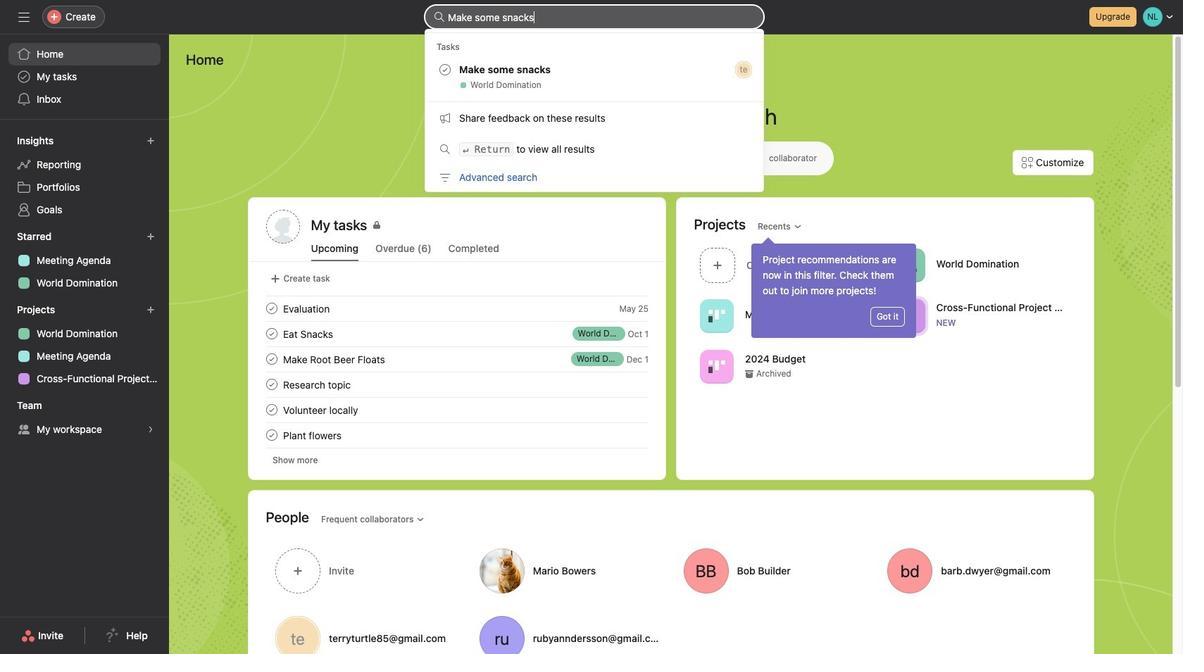 Task type: describe. For each thing, give the bounding box(es) containing it.
2 mark complete checkbox from the top
[[263, 351, 280, 368]]

starred element
[[0, 224, 169, 297]]

5 mark complete image from the top
[[263, 427, 280, 444]]

projects element
[[0, 297, 169, 393]]

4 mark complete image from the top
[[263, 402, 280, 418]]

line_and_symbols image
[[900, 307, 916, 324]]

1 board image from the top
[[708, 307, 725, 324]]

1 mark complete checkbox from the top
[[263, 325, 280, 342]]

1 mark complete checkbox from the top
[[263, 300, 280, 317]]

new insights image
[[147, 137, 155, 145]]

3 mark complete checkbox from the top
[[263, 376, 280, 393]]

insights element
[[0, 128, 169, 224]]

global element
[[0, 35, 169, 119]]

mark complete image
[[263, 325, 280, 342]]

2 board image from the top
[[708, 358, 725, 375]]

add items to starred image
[[147, 232, 155, 241]]

prominent image
[[434, 11, 445, 23]]

mark complete image for second mark complete checkbox from the top of the page
[[263, 351, 280, 368]]

add profile photo image
[[266, 210, 300, 244]]

mark complete image for 3rd mark complete checkbox from the bottom of the page
[[263, 300, 280, 317]]



Task type: locate. For each thing, give the bounding box(es) containing it.
new project or portfolio image
[[147, 306, 155, 314]]

Mark complete checkbox
[[263, 325, 280, 342], [263, 402, 280, 418], [263, 427, 280, 444]]

1 vertical spatial board image
[[708, 358, 725, 375]]

mark complete image for first mark complete checkbox from the bottom
[[263, 376, 280, 393]]

3 mark complete image from the top
[[263, 376, 280, 393]]

2 mark complete image from the top
[[263, 351, 280, 368]]

teams element
[[0, 393, 169, 444]]

tooltip
[[752, 240, 916, 338]]

see details, my workspace image
[[147, 425, 155, 434]]

2 mark complete checkbox from the top
[[263, 402, 280, 418]]

Mark complete checkbox
[[263, 300, 280, 317], [263, 351, 280, 368], [263, 376, 280, 393]]

2 vertical spatial mark complete checkbox
[[263, 427, 280, 444]]

mark complete image
[[263, 300, 280, 317], [263, 351, 280, 368], [263, 376, 280, 393], [263, 402, 280, 418], [263, 427, 280, 444]]

2 vertical spatial mark complete checkbox
[[263, 376, 280, 393]]

None field
[[425, 6, 764, 28]]

Search tasks, projects, and more text field
[[425, 6, 764, 28]]

1 vertical spatial mark complete checkbox
[[263, 402, 280, 418]]

0 vertical spatial mark complete checkbox
[[263, 300, 280, 317]]

list item
[[694, 244, 885, 287], [249, 296, 665, 321], [249, 321, 665, 347], [249, 347, 665, 372], [249, 372, 665, 397], [249, 423, 665, 448]]

0 vertical spatial board image
[[708, 307, 725, 324]]

board image
[[708, 307, 725, 324], [708, 358, 725, 375]]

hide sidebar image
[[18, 11, 30, 23]]

1 vertical spatial mark complete checkbox
[[263, 351, 280, 368]]

3 mark complete checkbox from the top
[[263, 427, 280, 444]]

1 mark complete image from the top
[[263, 300, 280, 317]]

0 vertical spatial mark complete checkbox
[[263, 325, 280, 342]]

rocket image
[[900, 257, 916, 274]]



Task type: vqa. For each thing, say whether or not it's contained in the screenshot.
1st the Template I link template i
no



